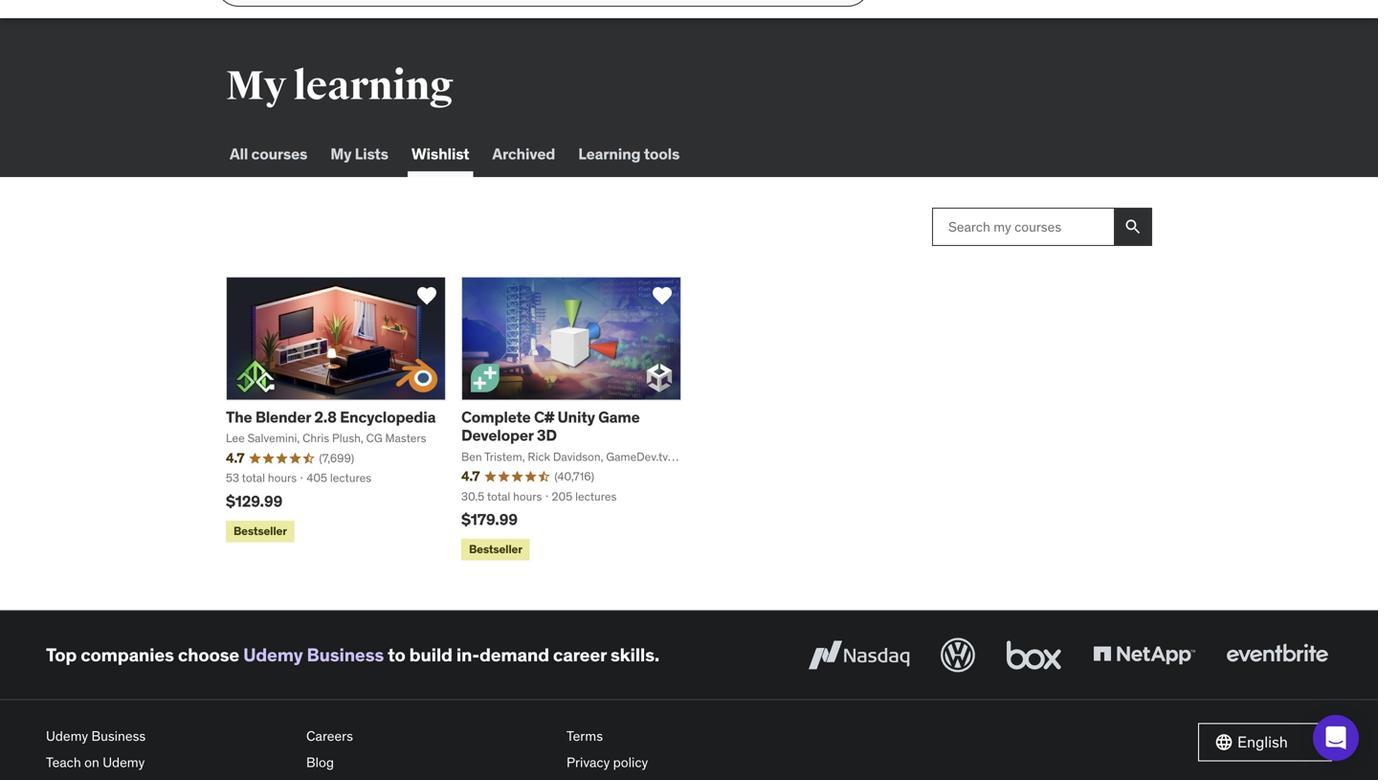 Task type: vqa. For each thing, say whether or not it's contained in the screenshot.
Wishlist icon
no



Task type: describe. For each thing, give the bounding box(es) containing it.
remove from wishlist image
[[651, 284, 674, 307]]

team,
[[461, 465, 492, 480]]

game
[[598, 407, 640, 427]]

cg
[[366, 431, 383, 446]]

0 vertical spatial udemy business link
[[243, 644, 384, 666]]

lists
[[355, 144, 389, 164]]

careers link
[[306, 723, 551, 750]]

policy
[[613, 754, 648, 771]]

my learning
[[226, 61, 453, 111]]

archived
[[493, 144, 555, 164]]

english button
[[1199, 723, 1333, 762]]

my lists
[[331, 144, 389, 164]]

Search my courses text field
[[933, 208, 1114, 246]]

the
[[226, 407, 252, 427]]

top
[[46, 644, 77, 666]]

davidson,
[[553, 449, 604, 464]]

405 lectures
[[307, 471, 372, 486]]

terms link
[[567, 723, 812, 750]]

lectures for game
[[575, 489, 617, 504]]

gary
[[495, 465, 519, 480]]

plush,
[[332, 431, 364, 446]]

total for $179.99
[[487, 489, 511, 504]]

(40,716)
[[555, 469, 595, 484]]

c#
[[534, 407, 555, 427]]

0 horizontal spatial udemy
[[46, 728, 88, 745]]

remove from wishlist image
[[416, 284, 438, 307]]

learning tools
[[578, 144, 680, 164]]

gamedev.tv
[[606, 449, 668, 464]]

4.7 for developer
[[461, 468, 480, 485]]

(7,699)
[[319, 451, 354, 466]]

205 lectures
[[552, 489, 617, 504]]

udemy business teach on udemy
[[46, 728, 146, 771]]

my lists link
[[327, 131, 392, 177]]

2 vertical spatial udemy
[[103, 754, 145, 771]]

career
[[553, 644, 607, 666]]

all
[[230, 144, 248, 164]]

companies
[[81, 644, 174, 666]]

1 vertical spatial udemy business link
[[46, 723, 291, 750]]

learning
[[293, 61, 453, 111]]

30.5
[[461, 489, 485, 504]]

0 vertical spatial udemy
[[243, 644, 303, 666]]

complete c# unity game developer 3d ben tristem, rick davidson, gamedev.tv team, gary pettie
[[461, 407, 668, 480]]

53
[[226, 471, 239, 486]]

1 horizontal spatial business
[[307, 644, 384, 666]]

$179.99
[[461, 510, 518, 530]]

privacy policy link
[[567, 750, 812, 776]]

bestseller for $179.99
[[469, 542, 522, 557]]

english
[[1238, 732, 1288, 752]]

lectures for encyclopedia
[[330, 471, 372, 486]]

terms
[[567, 728, 603, 745]]

privacy
[[567, 754, 610, 771]]

careers blog
[[306, 728, 353, 771]]

chris
[[303, 431, 329, 446]]



Task type: locate. For each thing, give the bounding box(es) containing it.
the blender 2.8 encyclopedia link
[[226, 407, 436, 427]]

hours for $129.99
[[268, 471, 297, 486]]

1 horizontal spatial hours
[[513, 489, 542, 504]]

build
[[409, 644, 453, 666]]

1 vertical spatial business
[[91, 728, 146, 745]]

4.7 down ben
[[461, 468, 480, 485]]

7699 reviews element
[[319, 450, 354, 466]]

small image
[[1215, 733, 1234, 752]]

search image
[[1124, 217, 1143, 236]]

demand
[[480, 644, 549, 666]]

0 vertical spatial bestseller
[[234, 524, 287, 538]]

blender
[[255, 407, 311, 427]]

0 vertical spatial total
[[242, 471, 265, 486]]

udemy business link
[[243, 644, 384, 666], [46, 723, 291, 750]]

wishlist
[[412, 144, 470, 164]]

0 horizontal spatial business
[[91, 728, 146, 745]]

blog
[[306, 754, 334, 771]]

box image
[[1002, 634, 1067, 676]]

udemy right the choose
[[243, 644, 303, 666]]

netapp image
[[1090, 634, 1200, 676]]

53 total hours
[[226, 471, 297, 486]]

0 vertical spatial my
[[226, 61, 286, 111]]

hours left the 405
[[268, 471, 297, 486]]

my for my lists
[[331, 144, 352, 164]]

4.7 for lee
[[226, 449, 244, 467]]

my left lists
[[331, 144, 352, 164]]

udemy business link up on
[[46, 723, 291, 750]]

hours
[[268, 471, 297, 486], [513, 489, 542, 504]]

udemy up 'teach'
[[46, 728, 88, 745]]

total for $129.99
[[242, 471, 265, 486]]

$129.99
[[226, 492, 283, 511]]

in-
[[457, 644, 480, 666]]

lectures down 40716 reviews element
[[575, 489, 617, 504]]

1 horizontal spatial total
[[487, 489, 511, 504]]

1 vertical spatial bestseller
[[469, 542, 522, 557]]

0 horizontal spatial hours
[[268, 471, 297, 486]]

learning tools link
[[575, 131, 684, 177]]

1 horizontal spatial bestseller
[[469, 542, 522, 557]]

salvemini,
[[248, 431, 300, 446]]

bestseller for $129.99
[[234, 524, 287, 538]]

courses
[[251, 144, 308, 164]]

skills.
[[611, 644, 660, 666]]

205
[[552, 489, 573, 504]]

bestseller down $179.99
[[469, 542, 522, 557]]

1 horizontal spatial udemy
[[103, 754, 145, 771]]

hours for $179.99
[[513, 489, 542, 504]]

all courses link
[[226, 131, 311, 177]]

1 vertical spatial 4.7
[[461, 468, 480, 485]]

0 horizontal spatial lectures
[[330, 471, 372, 486]]

1 vertical spatial hours
[[513, 489, 542, 504]]

1 vertical spatial lectures
[[575, 489, 617, 504]]

4.7
[[226, 449, 244, 467], [461, 468, 480, 485]]

to
[[388, 644, 406, 666]]

complete
[[461, 407, 531, 427]]

1 horizontal spatial my
[[331, 144, 352, 164]]

my
[[226, 61, 286, 111], [331, 144, 352, 164]]

total
[[242, 471, 265, 486], [487, 489, 511, 504]]

archived link
[[489, 131, 559, 177]]

on
[[84, 754, 99, 771]]

my for my learning
[[226, 61, 286, 111]]

careers
[[306, 728, 353, 745]]

blog link
[[306, 750, 551, 776]]

masters
[[385, 431, 426, 446]]

terms privacy policy
[[567, 728, 648, 771]]

unity
[[558, 407, 595, 427]]

total down gary in the bottom of the page
[[487, 489, 511, 504]]

encyclopedia
[[340, 407, 436, 427]]

udemy business link up careers
[[243, 644, 384, 666]]

lee
[[226, 431, 245, 446]]

bestseller
[[234, 524, 287, 538], [469, 542, 522, 557]]

0 horizontal spatial bestseller
[[234, 524, 287, 538]]

teach
[[46, 754, 81, 771]]

2.8
[[314, 407, 337, 427]]

pettie
[[521, 465, 552, 480]]

udemy right on
[[103, 754, 145, 771]]

wishlist link
[[408, 131, 473, 177]]

business up on
[[91, 728, 146, 745]]

1 horizontal spatial 4.7
[[461, 468, 480, 485]]

0 horizontal spatial my
[[226, 61, 286, 111]]

bestseller down $129.99
[[234, 524, 287, 538]]

udemy
[[243, 644, 303, 666], [46, 728, 88, 745], [103, 754, 145, 771]]

0 vertical spatial business
[[307, 644, 384, 666]]

nasdaq image
[[804, 634, 914, 676]]

lectures
[[330, 471, 372, 486], [575, 489, 617, 504]]

business
[[307, 644, 384, 666], [91, 728, 146, 745]]

choose
[[178, 644, 239, 666]]

30.5 total hours
[[461, 489, 542, 504]]

my up all courses
[[226, 61, 286, 111]]

0 vertical spatial lectures
[[330, 471, 372, 486]]

top companies choose udemy business to build in-demand career skills.
[[46, 644, 660, 666]]

3d
[[537, 426, 557, 445]]

teach on udemy link
[[46, 750, 291, 776]]

business left to
[[307, 644, 384, 666]]

tools
[[644, 144, 680, 164]]

total right the 53
[[242, 471, 265, 486]]

1 vertical spatial my
[[331, 144, 352, 164]]

0 vertical spatial 4.7
[[226, 449, 244, 467]]

lectures down 7699 reviews "element"
[[330, 471, 372, 486]]

2 horizontal spatial udemy
[[243, 644, 303, 666]]

my inside my lists link
[[331, 144, 352, 164]]

ben
[[461, 449, 482, 464]]

volkswagen image
[[937, 634, 979, 676]]

tristem,
[[485, 449, 525, 464]]

0 horizontal spatial 4.7
[[226, 449, 244, 467]]

rick
[[528, 449, 550, 464]]

4.7 down lee
[[226, 449, 244, 467]]

1 horizontal spatial lectures
[[575, 489, 617, 504]]

eventbrite image
[[1223, 634, 1333, 676]]

1 vertical spatial total
[[487, 489, 511, 504]]

0 vertical spatial hours
[[268, 471, 297, 486]]

complete c# unity game developer 3d link
[[461, 407, 640, 445]]

learning
[[578, 144, 641, 164]]

developer
[[461, 426, 534, 445]]

1 vertical spatial udemy
[[46, 728, 88, 745]]

0 horizontal spatial total
[[242, 471, 265, 486]]

40716 reviews element
[[555, 469, 595, 485]]

business inside udemy business teach on udemy
[[91, 728, 146, 745]]

all courses
[[230, 144, 308, 164]]

hours down pettie
[[513, 489, 542, 504]]

405
[[307, 471, 327, 486]]

the blender 2.8 encyclopedia lee salvemini, chris plush, cg masters
[[226, 407, 436, 446]]



